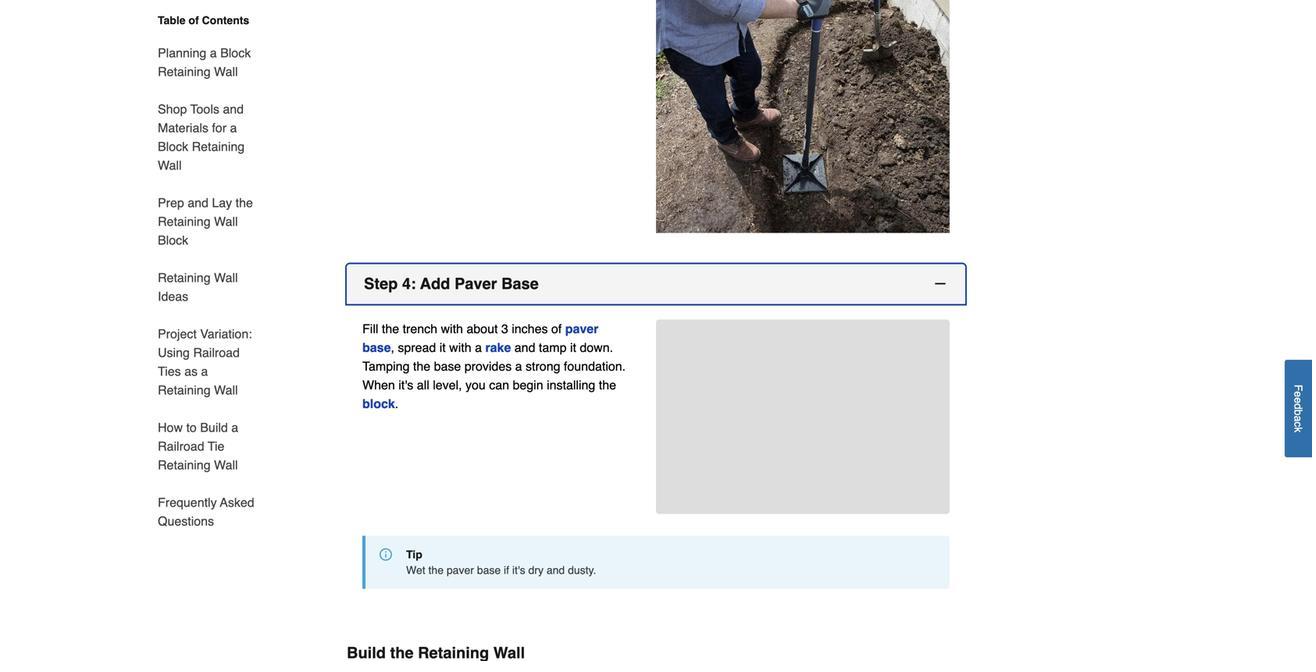 Task type: locate. For each thing, give the bounding box(es) containing it.
block link
[[362, 397, 395, 411]]

begin
[[513, 378, 543, 393]]

a right build at the bottom of the page
[[231, 421, 238, 435]]

4:
[[402, 275, 416, 293]]

dry
[[529, 565, 544, 577]]

tip wet the paver base if it's dry and dusty.
[[406, 549, 596, 577]]

it right tamp
[[570, 341, 577, 355]]

2 vertical spatial block
[[158, 233, 188, 248]]

using
[[158, 346, 190, 360]]

it's right if
[[512, 565, 525, 577]]

railroad down variation:
[[193, 346, 240, 360]]

k
[[1293, 428, 1305, 433]]

1 vertical spatial with
[[449, 341, 472, 355]]

0 vertical spatial block
[[220, 46, 251, 60]]

2 it from the left
[[570, 341, 577, 355]]

and down the inches on the left
[[515, 341, 536, 355]]

1 horizontal spatial it's
[[512, 565, 525, 577]]

tip
[[406, 549, 422, 561]]

paver
[[565, 322, 599, 336], [447, 565, 474, 577]]

wall down the lay
[[214, 214, 238, 229]]

wall inside how to build a railroad tie retaining wall
[[214, 458, 238, 473]]

a up begin
[[515, 359, 522, 374]]

2 vertical spatial base
[[477, 565, 501, 577]]

railroad down the to
[[158, 439, 204, 454]]

paver right wet
[[447, 565, 474, 577]]

c
[[1293, 422, 1305, 428]]

it's inside tip wet the paver base if it's dry and dusty.
[[512, 565, 525, 577]]

base down fill in the left of the page
[[362, 341, 391, 355]]

0 vertical spatial with
[[441, 322, 463, 336]]

retaining down for
[[192, 139, 245, 154]]

paver base link
[[362, 322, 599, 355]]

block down materials
[[158, 139, 188, 154]]

b
[[1293, 410, 1305, 416]]

a right planning
[[210, 46, 217, 60]]

of
[[189, 14, 199, 27], [551, 322, 562, 336]]

project
[[158, 327, 197, 341]]

block down contents
[[220, 46, 251, 60]]

and right dry
[[547, 565, 565, 577]]

paver base
[[362, 322, 599, 355]]

wet
[[406, 565, 426, 577]]

,
[[391, 341, 394, 355]]

retaining down as at bottom left
[[158, 383, 211, 398]]

0 vertical spatial it's
[[399, 378, 414, 393]]

about
[[467, 322, 498, 336]]

and left the lay
[[188, 196, 209, 210]]

you
[[466, 378, 486, 393]]

2 horizontal spatial base
[[477, 565, 501, 577]]

1 vertical spatial base
[[434, 359, 461, 374]]

railroad
[[193, 346, 240, 360], [158, 439, 204, 454]]

0 vertical spatial of
[[189, 14, 199, 27]]

a inside how to build a railroad tie retaining wall
[[231, 421, 238, 435]]

with for about
[[441, 322, 463, 336]]

paver up 'down.'
[[565, 322, 599, 336]]

1 horizontal spatial base
[[434, 359, 461, 374]]

retaining down tie
[[158, 458, 211, 473]]

retaining down planning
[[158, 64, 211, 79]]

with up ', spread it with a rake'
[[441, 322, 463, 336]]

project variation: using railroad ties as a retaining wall
[[158, 327, 252, 398]]

how
[[158, 421, 183, 435]]

a
[[210, 46, 217, 60], [230, 121, 237, 135], [475, 341, 482, 355], [515, 359, 522, 374], [201, 364, 208, 379], [1293, 416, 1305, 422], [231, 421, 238, 435]]

it's
[[399, 378, 414, 393], [512, 565, 525, 577]]

paver inside the paver base
[[565, 322, 599, 336]]

materials
[[158, 121, 209, 135]]

and
[[223, 102, 244, 116], [188, 196, 209, 210], [515, 341, 536, 355], [547, 565, 565, 577]]

0 horizontal spatial it's
[[399, 378, 414, 393]]

wall up variation:
[[214, 271, 238, 285]]

level,
[[433, 378, 462, 393]]

retaining up "ideas"
[[158, 271, 211, 285]]

variation:
[[200, 327, 252, 341]]

1 horizontal spatial paver
[[565, 322, 599, 336]]

base
[[362, 341, 391, 355], [434, 359, 461, 374], [477, 565, 501, 577]]

with for a
[[449, 341, 472, 355]]

planning
[[158, 46, 206, 60]]

retaining down prep
[[158, 214, 211, 229]]

wall up tools
[[214, 64, 238, 79]]

0 horizontal spatial base
[[362, 341, 391, 355]]

0 horizontal spatial it
[[440, 341, 446, 355]]

and up for
[[223, 102, 244, 116]]

paver
[[455, 275, 497, 293]]

and inside tip wet the paver base if it's dry and dusty.
[[547, 565, 565, 577]]

a right for
[[230, 121, 237, 135]]

railroad inside project variation: using railroad ties as a retaining wall
[[193, 346, 240, 360]]

it's left all
[[399, 378, 414, 393]]

base inside and tamp it down. tamping the base provides a strong foundation. when it's all level, you can begin installing the block .
[[434, 359, 461, 374]]

frequently
[[158, 496, 217, 510]]

shop tools and materials for a block retaining wall link
[[158, 91, 256, 184]]

add
[[420, 275, 450, 293]]

minus image
[[933, 276, 948, 292]]

and inside and tamp it down. tamping the base provides a strong foundation. when it's all level, you can begin installing the block .
[[515, 341, 536, 355]]

1 vertical spatial of
[[551, 322, 562, 336]]

a right as at bottom left
[[201, 364, 208, 379]]

f
[[1293, 385, 1305, 392]]

block
[[220, 46, 251, 60], [158, 139, 188, 154], [158, 233, 188, 248]]

1 horizontal spatial it
[[570, 341, 577, 355]]

1 vertical spatial block
[[158, 139, 188, 154]]

retaining inside the shop tools and materials for a block retaining wall
[[192, 139, 245, 154]]

1 e from the top
[[1293, 392, 1305, 398]]

info image
[[380, 549, 392, 561]]

it for with
[[440, 341, 446, 355]]

0 horizontal spatial of
[[189, 14, 199, 27]]

a inside project variation: using railroad ties as a retaining wall
[[201, 364, 208, 379]]

1 vertical spatial it's
[[512, 565, 525, 577]]

e
[[1293, 392, 1305, 398], [1293, 398, 1305, 404]]

retaining wall ideas
[[158, 271, 238, 304]]

as
[[184, 364, 198, 379]]

a inside the shop tools and materials for a block retaining wall
[[230, 121, 237, 135]]

block
[[362, 397, 395, 411]]

it inside and tamp it down. tamping the base provides a strong foundation. when it's all level, you can begin installing the block .
[[570, 341, 577, 355]]

wall up build at the bottom of the page
[[214, 383, 238, 398]]

wall up prep
[[158, 158, 182, 173]]

a up k
[[1293, 416, 1305, 422]]

prep and lay the retaining wall block
[[158, 196, 253, 248]]

block inside prep and lay the retaining wall block
[[158, 233, 188, 248]]

block down prep
[[158, 233, 188, 248]]

e up d
[[1293, 392, 1305, 398]]

installing
[[547, 378, 596, 393]]

with
[[441, 322, 463, 336], [449, 341, 472, 355]]

block inside the shop tools and materials for a block retaining wall
[[158, 139, 188, 154]]

a inside planning a block retaining wall
[[210, 46, 217, 60]]

base left if
[[477, 565, 501, 577]]

block for prep and lay the retaining wall block
[[158, 233, 188, 248]]

the inside prep and lay the retaining wall block
[[236, 196, 253, 210]]

it
[[440, 341, 446, 355], [570, 341, 577, 355]]

wall inside planning a block retaining wall
[[214, 64, 238, 79]]

0 vertical spatial railroad
[[193, 346, 240, 360]]

tamping
[[362, 359, 410, 374]]

retaining
[[158, 64, 211, 79], [192, 139, 245, 154], [158, 214, 211, 229], [158, 271, 211, 285], [158, 383, 211, 398], [158, 458, 211, 473]]

a inside button
[[1293, 416, 1305, 422]]

wall down tie
[[214, 458, 238, 473]]

it right spread
[[440, 341, 446, 355]]

the right the lay
[[236, 196, 253, 210]]

of right table at the left of page
[[189, 14, 199, 27]]

the
[[236, 196, 253, 210], [382, 322, 399, 336], [413, 359, 431, 374], [599, 378, 616, 393], [429, 565, 444, 577]]

1 it from the left
[[440, 341, 446, 355]]

base up level,
[[434, 359, 461, 374]]

base inside the paver base
[[362, 341, 391, 355]]

a inside and tamp it down. tamping the base provides a strong foundation. when it's all level, you can begin installing the block .
[[515, 359, 522, 374]]

0 horizontal spatial paver
[[447, 565, 474, 577]]

0 vertical spatial paver
[[565, 322, 599, 336]]

d
[[1293, 404, 1305, 410]]

spread
[[398, 341, 436, 355]]

and tamp it down. tamping the base provides a strong foundation. when it's all level, you can begin installing the block .
[[362, 341, 626, 411]]

asked
[[220, 496, 254, 510]]

the right wet
[[429, 565, 444, 577]]

1 vertical spatial paver
[[447, 565, 474, 577]]

base
[[502, 275, 539, 293]]

0 vertical spatial base
[[362, 341, 391, 355]]

with down fill the trench with about 3 inches of
[[449, 341, 472, 355]]

dusty.
[[568, 565, 596, 577]]

wall
[[214, 64, 238, 79], [158, 158, 182, 173], [214, 214, 238, 229], [214, 271, 238, 285], [214, 383, 238, 398], [214, 458, 238, 473]]

rake link
[[485, 341, 511, 355]]

1 vertical spatial railroad
[[158, 439, 204, 454]]

of up tamp
[[551, 322, 562, 336]]

e up 'b'
[[1293, 398, 1305, 404]]



Task type: vqa. For each thing, say whether or not it's contained in the screenshot.
used
no



Task type: describe. For each thing, give the bounding box(es) containing it.
wall inside project variation: using railroad ties as a retaining wall
[[214, 383, 238, 398]]

3
[[501, 322, 508, 336]]

retaining inside planning a block retaining wall
[[158, 64, 211, 79]]

for
[[212, 121, 227, 135]]

table of contents element
[[139, 12, 256, 531]]

the down 'foundation.'
[[599, 378, 616, 393]]

tie
[[208, 439, 225, 454]]

the inside tip wet the paver base if it's dry and dusty.
[[429, 565, 444, 577]]

tools
[[190, 102, 219, 116]]

to
[[186, 421, 197, 435]]

retaining wall ideas link
[[158, 259, 256, 316]]

.
[[395, 397, 399, 411]]

a person using a hand tamper to compact the soil in the retaining wall layout. image
[[656, 0, 950, 233]]

planning a block retaining wall
[[158, 46, 251, 79]]

inches
[[512, 322, 548, 336]]

step 4: add paver base
[[364, 275, 539, 293]]

lay
[[212, 196, 232, 210]]

retaining inside project variation: using railroad ties as a retaining wall
[[158, 383, 211, 398]]

fill
[[362, 322, 378, 336]]

project variation: using railroad ties as a retaining wall link
[[158, 316, 256, 409]]

shop
[[158, 102, 187, 116]]

can
[[489, 378, 509, 393]]

how to build a railroad tie retaining wall link
[[158, 409, 256, 484]]

wall inside the shop tools and materials for a block retaining wall
[[158, 158, 182, 173]]

it's inside and tamp it down. tamping the base provides a strong foundation. when it's all level, you can begin installing the block .
[[399, 378, 414, 393]]

f e e d b a c k button
[[1285, 360, 1312, 458]]

wall inside retaining wall ideas
[[214, 271, 238, 285]]

prep and lay the retaining wall block link
[[158, 184, 256, 259]]

ideas
[[158, 289, 188, 304]]

how to build a railroad tie retaining wall
[[158, 421, 238, 473]]

, spread it with a rake
[[391, 341, 511, 355]]

railroad inside how to build a railroad tie retaining wall
[[158, 439, 204, 454]]

table of contents
[[158, 14, 249, 27]]

down.
[[580, 341, 613, 355]]

questions
[[158, 514, 214, 529]]

and inside prep and lay the retaining wall block
[[188, 196, 209, 210]]

the up ,
[[382, 322, 399, 336]]

step
[[364, 275, 398, 293]]

paver inside tip wet the paver base if it's dry and dusty.
[[447, 565, 474, 577]]

it for down.
[[570, 341, 577, 355]]

rake
[[485, 341, 511, 355]]

and inside the shop tools and materials for a block retaining wall
[[223, 102, 244, 116]]

f e e d b a c k
[[1293, 385, 1305, 433]]

step 4: add paver base button
[[347, 264, 966, 304]]

build
[[200, 421, 228, 435]]

block inside planning a block retaining wall
[[220, 46, 251, 60]]

retaining inside prep and lay the retaining wall block
[[158, 214, 211, 229]]

planning a block retaining wall link
[[158, 34, 256, 91]]

provides
[[465, 359, 512, 374]]

2 e from the top
[[1293, 398, 1305, 404]]

fill the trench with about 3 inches of
[[362, 322, 565, 336]]

strong
[[526, 359, 561, 374]]

trench
[[403, 322, 438, 336]]

a down about
[[475, 341, 482, 355]]

prep
[[158, 196, 184, 210]]

all
[[417, 378, 429, 393]]

retaining inside how to build a railroad tie retaining wall
[[158, 458, 211, 473]]

tamp
[[539, 341, 567, 355]]

frequently asked questions
[[158, 496, 254, 529]]

the up all
[[413, 359, 431, 374]]

when
[[362, 378, 395, 393]]

shop tools and materials for a block retaining wall
[[158, 102, 245, 173]]

frequently asked questions link
[[158, 484, 256, 531]]

block for shop tools and materials for a block retaining wall
[[158, 139, 188, 154]]

table
[[158, 14, 186, 27]]

1 horizontal spatial of
[[551, 322, 562, 336]]

a close up of a hand tamper compacting the wall block gravel base. image
[[656, 320, 950, 516]]

if
[[504, 565, 509, 577]]

ties
[[158, 364, 181, 379]]

base inside tip wet the paver base if it's dry and dusty.
[[477, 565, 501, 577]]

retaining inside retaining wall ideas
[[158, 271, 211, 285]]

foundation.
[[564, 359, 626, 374]]

wall inside prep and lay the retaining wall block
[[214, 214, 238, 229]]

contents
[[202, 14, 249, 27]]



